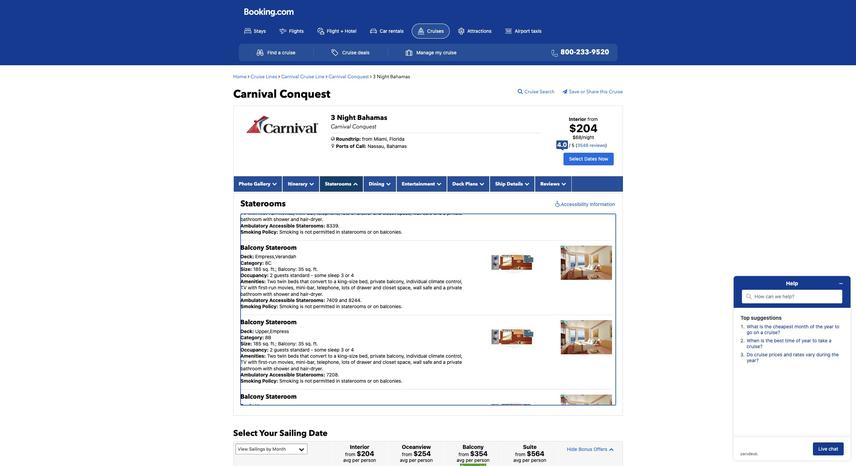 Task type: describe. For each thing, give the bounding box(es) containing it.
interior
[[350, 444, 370, 451]]

cruise search
[[525, 89, 555, 95]]

taxis
[[532, 28, 542, 34]]

0 vertical spatial carnival conquest
[[329, 73, 369, 80]]

telephone, for balcony stateroom deck: empress,verandah
[[317, 285, 341, 291]]

call:
[[356, 143, 367, 149]]

person for $254
[[418, 458, 433, 464]]

1 vertical spatial staterooms
[[241, 198, 286, 210]]

bar, inside 8d 185 sq. ft.; balcony: 35 sq. ft. 2 guests standard - some sleep 3 or 4 two twin beds that convert to a king-size bed, private balcony, individual climate control, tv with first-run movies, mini-bar, telephone, lots of drawer and closet space, wall safe and a private bathroom with shower and hair-dryer. ambulatory accessible staterooms: 8339. smoking policy: smoking is not permitted in staterooms or on balconies.
[[308, 210, 316, 216]]

guests for balcony stateroom deck: upper,empress
[[274, 347, 289, 353]]

carnival cruise line
[[282, 73, 325, 80]]

stateroom for balcony stateroom deck: upper,empress
[[266, 319, 297, 327]]

5
[[572, 143, 575, 148]]

mini- for balcony stateroom deck: empress,verandah
[[296, 285, 308, 291]]

is inside two twin beds that convert to a king-size bed, private balcony, individual climate control, tv with first-run movies, mini-bar, telephone, lots of drawer and closet space, wall safe and a private bathroom with shower and hair-dryer. ambulatory accessible staterooms: 7409 and 8244. smoking policy: smoking is not permitted in staterooms or on balconies.
[[300, 304, 304, 310]]

4.0 / 5 ( 3548 reviews )
[[558, 141, 608, 148]]

3 right angle right icon
[[373, 73, 376, 80]]

twin inside 8d 185 sq. ft.; balcony: 35 sq. ft. 2 guests standard - some sleep 3 or 4 two twin beds that convert to a king-size bed, private balcony, individual climate control, tv with first-run movies, mini-bar, telephone, lots of drawer and closet space, wall safe and a private bathroom with shower and hair-dryer. ambulatory accessible staterooms: 8339. smoking policy: smoking is not permitted in staterooms or on balconies.
[[278, 204, 287, 210]]

airport taxis link
[[500, 24, 548, 38]]

from for balcony from $354 avg per person
[[459, 452, 469, 458]]

closet inside 8d 185 sq. ft.; balcony: 35 sq. ft. 2 guests standard - some sleep 3 or 4 two twin beds that convert to a king-size bed, private balcony, individual climate control, tv with first-run movies, mini-bar, telephone, lots of drawer and closet space, wall safe and a private bathroom with shower and hair-dryer. ambulatory accessible staterooms: 8339. smoking policy: smoking is not permitted in staterooms or on balconies.
[[383, 210, 396, 216]]

dryer. for balcony stateroom deck: empress,verandah
[[311, 291, 324, 297]]

first- inside 8d 185 sq. ft.; balcony: 35 sq. ft. 2 guests standard - some sleep 3 or 4 two twin beds that convert to a king-size bed, private balcony, individual climate control, tv with first-run movies, mini-bar, telephone, lots of drawer and closet space, wall safe and a private bathroom with shower and hair-dryer. ambulatory accessible staterooms: 8339. smoking policy: smoking is not permitted in staterooms or on balconies.
[[259, 210, 269, 216]]

convert for balcony stateroom deck: upper,empress
[[310, 353, 327, 359]]

staterooms inside two twin beds that convert to a king-size bed, private balcony, individual climate control, tv with first-run movies, mini-bar, telephone, lots of drawer and closet space, wall safe and a private bathroom with shower and hair-dryer. ambulatory accessible staterooms: 7409 and 8244. smoking policy: smoking is not permitted in staterooms or on balconies.
[[342, 304, 366, 310]]

night
[[584, 134, 595, 140]]

or inside category: 8b size: 185 sq. ft.; balcony: 35 sq. ft. occupancy: 2 guests standard - some sleep 3 or 4 amenities:
[[345, 347, 350, 353]]

map marker image
[[332, 144, 335, 148]]

accessibility information link
[[554, 201, 616, 208]]

balcony stateroom deck: upper
[[241, 393, 297, 409]]

occupancy: for balcony stateroom deck: upper,empress
[[241, 347, 269, 353]]

carnival cruise line link
[[282, 73, 325, 80]]

balcony for balcony stateroom deck: upper
[[241, 393, 264, 402]]

from for oceanview from $254 avg per person
[[402, 452, 413, 458]]

185 for balcony stateroom deck: empress,verandah
[[254, 266, 262, 272]]

185 for balcony stateroom deck: upper,empress
[[254, 341, 262, 347]]

avg for $204
[[344, 458, 351, 464]]

carnival conquest link
[[329, 73, 370, 80]]

staterooms: inside 8d 185 sq. ft.; balcony: 35 sq. ft. 2 guests standard - some sleep 3 or 4 two twin beds that convert to a king-size bed, private balcony, individual climate control, tv with first-run movies, mini-bar, telephone, lots of drawer and closet space, wall safe and a private bathroom with shower and hair-dryer. ambulatory accessible staterooms: 8339. smoking policy: smoking is not permitted in staterooms or on balconies.
[[296, 223, 325, 229]]

cruise for cruise search
[[525, 89, 539, 95]]

convert inside 8d 185 sq. ft.; balcony: 35 sq. ft. 2 guests standard - some sleep 3 or 4 two twin beds that convert to a king-size bed, private balcony, individual climate control, tv with first-run movies, mini-bar, telephone, lots of drawer and closet space, wall safe and a private bathroom with shower and hair-dryer. ambulatory accessible staterooms: 8339. smoking policy: smoking is not permitted in staterooms or on balconies.
[[310, 204, 327, 210]]

- for balcony stateroom deck: empress,verandah
[[311, 273, 313, 278]]

closet for balcony stateroom deck: upper,empress
[[383, 360, 396, 366]]

shower inside 8d 185 sq. ft.; balcony: 35 sq. ft. 2 guests standard - some sleep 3 or 4 two twin beds that convert to a king-size bed, private balcony, individual climate control, tv with first-run movies, mini-bar, telephone, lots of drawer and closet space, wall safe and a private bathroom with shower and hair-dryer. ambulatory accessible staterooms: 8339. smoking policy: smoking is not permitted in staterooms or on balconies.
[[274, 217, 290, 223]]

bar, for balcony stateroom deck: upper,empress
[[308, 360, 316, 366]]

staterooms inside dropdown button
[[325, 181, 352, 187]]

standard for balcony stateroom deck: empress,verandah
[[290, 273, 310, 278]]

policy: inside two twin beds that convert to a king-size bed, private balcony, individual climate control, tv with first-run movies, mini-bar, telephone, lots of drawer and closet space, wall safe and a private bathroom with shower and hair-dryer. ambulatory accessible staterooms: 7208. smoking policy: smoking is not permitted in staterooms or on balconies.
[[263, 378, 278, 384]]

staterooms: for balcony stateroom deck: upper,empress
[[296, 372, 325, 378]]

ports
[[336, 143, 349, 149]]

balcony: inside 8d 185 sq. ft.; balcony: 35 sq. ft. 2 guests standard - some sleep 3 or 4 two twin beds that convert to a king-size bed, private balcony, individual climate control, tv with first-run movies, mini-bar, telephone, lots of drawer and closet space, wall safe and a private bathroom with shower and hair-dryer. ambulatory accessible staterooms: 8339. smoking policy: smoking is not permitted in staterooms or on balconies.
[[278, 192, 297, 198]]

deck: for balcony stateroom deck: upper
[[241, 403, 254, 409]]

cruise deals link
[[324, 46, 377, 59]]

home
[[233, 73, 247, 80]]

$354
[[471, 450, 488, 458]]

king- for balcony stateroom deck: empress,verandah
[[338, 279, 349, 285]]

tv for balcony stateroom deck: upper,empress
[[241, 360, 247, 366]]

movies, inside 8d 185 sq. ft.; balcony: 35 sq. ft. 2 guests standard - some sleep 3 or 4 two twin beds that convert to a king-size bed, private balcony, individual climate control, tv with first-run movies, mini-bar, telephone, lots of drawer and closet space, wall safe and a private bathroom with shower and hair-dryer. ambulatory accessible staterooms: 8339. smoking policy: smoking is not permitted in staterooms or on balconies.
[[278, 210, 295, 216]]

oceanview from $254 avg per person
[[400, 444, 433, 464]]

size inside 8d 185 sq. ft.; balcony: 35 sq. ft. 2 guests standard - some sleep 3 or 4 two twin beds that convert to a king-size bed, private balcony, individual climate control, tv with first-run movies, mini-bar, telephone, lots of drawer and closet space, wall safe and a private bathroom with shower and hair-dryer. ambulatory accessible staterooms: 8339. smoking policy: smoking is not permitted in staterooms or on balconies.
[[349, 204, 358, 210]]

ambulatory inside 8d 185 sq. ft.; balcony: 35 sq. ft. 2 guests standard - some sleep 3 or 4 two twin beds that convert to a king-size bed, private balcony, individual climate control, tv with first-run movies, mini-bar, telephone, lots of drawer and closet space, wall safe and a private bathroom with shower and hair-dryer. ambulatory accessible staterooms: 8339. smoking policy: smoking is not permitted in staterooms or on balconies.
[[241, 223, 268, 229]]

1 vertical spatial conquest
[[280, 87, 331, 102]]

two twin beds that convert to a king-size bed, private balcony, individual climate control, tv with first-run movies, mini-bar, telephone, lots of drawer and closet space, wall safe and a private bathroom with shower and hair-dryer. ambulatory accessible staterooms: 7208. smoking policy: smoking is not permitted in staterooms or on balconies.
[[241, 353, 463, 384]]

balcony: for balcony stateroom deck: upper,empress
[[278, 341, 297, 347]]

guests inside 8d 185 sq. ft.; balcony: 35 sq. ft. 2 guests standard - some sleep 3 or 4 two twin beds that convert to a king-size bed, private balcony, individual climate control, tv with first-run movies, mini-bar, telephone, lots of drawer and closet space, wall safe and a private bathroom with shower and hair-dryer. ambulatory accessible staterooms: 8339. smoking policy: smoking is not permitted in staterooms or on balconies.
[[274, 198, 289, 204]]

to inside 8d 185 sq. ft.; balcony: 35 sq. ft. 2 guests standard - some sleep 3 or 4 two twin beds that convert to a king-size bed, private balcony, individual climate control, tv with first-run movies, mini-bar, telephone, lots of drawer and closet space, wall safe and a private bathroom with shower and hair-dryer. ambulatory accessible staterooms: 8339. smoking policy: smoking is not permitted in staterooms or on balconies.
[[328, 204, 333, 210]]

find
[[268, 50, 277, 55]]

cruises link
[[412, 23, 450, 39]]

chevron down image for dining
[[385, 182, 391, 186]]

1 vertical spatial carnival conquest
[[233, 87, 331, 102]]

3 inside 3 night bahamas carnival conquest
[[331, 113, 336, 122]]

some for balcony stateroom deck: empress,verandah
[[315, 273, 327, 278]]

is inside 8d 185 sq. ft.; balcony: 35 sq. ft. 2 guests standard - some sleep 3 or 4 two twin beds that convert to a king-size bed, private balcony, individual climate control, tv with first-run movies, mini-bar, telephone, lots of drawer and closet space, wall safe and a private bathroom with shower and hair-dryer. ambulatory accessible staterooms: 8339. smoking policy: smoking is not permitted in staterooms or on balconies.
[[300, 229, 304, 235]]

balconies. inside two twin beds that convert to a king-size bed, private balcony, individual climate control, tv with first-run movies, mini-bar, telephone, lots of drawer and closet space, wall safe and a private bathroom with shower and hair-dryer. ambulatory accessible staterooms: 7208. smoking policy: smoking is not permitted in staterooms or on balconies.
[[380, 378, 403, 384]]

in inside two twin beds that convert to a king-size bed, private balcony, individual climate control, tv with first-run movies, mini-bar, telephone, lots of drawer and closet space, wall safe and a private bathroom with shower and hair-dryer. ambulatory accessible staterooms: 7208. smoking policy: smoking is not permitted in staterooms or on balconies.
[[336, 378, 340, 384]]

movies, for balcony stateroom deck: upper,empress
[[278, 360, 295, 366]]

not inside two twin beds that convert to a king-size bed, private balcony, individual climate control, tv with first-run movies, mini-bar, telephone, lots of drawer and closet space, wall safe and a private bathroom with shower and hair-dryer. ambulatory accessible staterooms: 7208. smoking policy: smoking is not permitted in staterooms or on balconies.
[[305, 378, 312, 384]]

on inside two twin beds that convert to a king-size bed, private balcony, individual climate control, tv with first-run movies, mini-bar, telephone, lots of drawer and closet space, wall safe and a private bathroom with shower and hair-dryer. ambulatory accessible staterooms: 7208. smoking policy: smoking is not permitted in staterooms or on balconies.
[[374, 378, 379, 384]]

lots inside 8d 185 sq. ft.; balcony: 35 sq. ft. 2 guests standard - some sleep 3 or 4 two twin beds that convert to a king-size bed, private balcony, individual climate control, tv with first-run movies, mini-bar, telephone, lots of drawer and closet space, wall safe and a private bathroom with shower and hair-dryer. ambulatory accessible staterooms: 8339. smoking policy: smoking is not permitted in staterooms or on balconies.
[[342, 210, 350, 216]]

run for balcony stateroom deck: empress,verandah
[[269, 285, 277, 291]]

deck
[[453, 181, 465, 187]]

carnival right line
[[329, 73, 347, 80]]

telephone, for balcony stateroom deck: upper,empress
[[317, 360, 341, 366]]

3 night bahamas
[[373, 73, 411, 80]]

ft. inside 8d 185 sq. ft.; balcony: 35 sq. ft. 2 guests standard - some sleep 3 or 4 two twin beds that convert to a king-size bed, private balcony, individual climate control, tv with first-run movies, mini-bar, telephone, lots of drawer and closet space, wall safe and a private bathroom with shower and hair-dryer. ambulatory accessible staterooms: 8339. smoking policy: smoking is not permitted in staterooms or on balconies.
[[314, 192, 318, 198]]

mini- inside 8d 185 sq. ft.; balcony: 35 sq. ft. 2 guests standard - some sleep 3 or 4 two twin beds that convert to a king-size bed, private balcony, individual climate control, tv with first-run movies, mini-bar, telephone, lots of drawer and closet space, wall safe and a private bathroom with shower and hair-dryer. ambulatory accessible staterooms: 8339. smoking policy: smoking is not permitted in staterooms or on balconies.
[[296, 210, 308, 216]]

two twin beds that convert to a king-size bed, private balcony, individual climate control, tv with first-run movies, mini-bar, telephone, lots of drawer and closet space, wall safe and a private bathroom with shower and hair-dryer. ambulatory accessible staterooms: 7409 and 8244. smoking policy: smoking is not permitted in staterooms or on balconies.
[[241, 279, 463, 310]]

closet for balcony stateroom deck: empress,verandah
[[383, 285, 396, 291]]

not inside two twin beds that convert to a king-size bed, private balcony, individual climate control, tv with first-run movies, mini-bar, telephone, lots of drawer and closet space, wall safe and a private bathroom with shower and hair-dryer. ambulatory accessible staterooms: 7409 and 8244. smoking policy: smoking is not permitted in staterooms or on balconies.
[[305, 304, 312, 310]]

airport taxis
[[515, 28, 542, 34]]

photo gallery button
[[233, 176, 283, 192]]

deck: for balcony stateroom deck: empress,verandah
[[241, 254, 254, 260]]

reviews
[[590, 143, 606, 148]]

nassau,
[[368, 143, 386, 149]]

ports of call: nassau, bahamas
[[336, 143, 407, 149]]

4 inside 8d 185 sq. ft.; balcony: 35 sq. ft. 2 guests standard - some sleep 3 or 4 two twin beds that convert to a king-size bed, private balcony, individual climate control, tv with first-run movies, mini-bar, telephone, lots of drawer and closet space, wall safe and a private bathroom with shower and hair-dryer. ambulatory accessible staterooms: 8339. smoking policy: smoking is not permitted in staterooms or on balconies.
[[351, 198, 354, 204]]

that for balcony stateroom deck: empress,verandah
[[300, 279, 309, 285]]

balconies. inside 8d 185 sq. ft.; balcony: 35 sq. ft. 2 guests standard - some sleep 3 or 4 two twin beds that convert to a king-size bed, private balcony, individual climate control, tv with first-run movies, mini-bar, telephone, lots of drawer and closet space, wall safe and a private bathroom with shower and hair-dryer. ambulatory accessible staterooms: 8339. smoking policy: smoking is not permitted in staterooms or on balconies.
[[380, 229, 403, 235]]

9520
[[592, 48, 610, 57]]

of inside two twin beds that convert to a king-size bed, private balcony, individual climate control, tv with first-run movies, mini-bar, telephone, lots of drawer and closet space, wall safe and a private bathroom with shower and hair-dryer. ambulatory accessible staterooms: 7409 and 8244. smoking policy: smoking is not permitted in staterooms or on balconies.
[[351, 285, 356, 291]]

in inside 8d 185 sq. ft.; balcony: 35 sq. ft. 2 guests standard - some sleep 3 or 4 two twin beds that convert to a king-size bed, private balcony, individual climate control, tv with first-run movies, mini-bar, telephone, lots of drawer and closet space, wall safe and a private bathroom with shower and hair-dryer. ambulatory accessible staterooms: 8339. smoking policy: smoking is not permitted in staterooms or on balconies.
[[336, 229, 340, 235]]

bonus
[[579, 447, 593, 452]]

or inside two twin beds that convert to a king-size bed, private balcony, individual climate control, tv with first-run movies, mini-bar, telephone, lots of drawer and closet space, wall safe and a private bathroom with shower and hair-dryer. ambulatory accessible staterooms: 7409 and 8244. smoking policy: smoking is not permitted in staterooms or on balconies.
[[368, 304, 372, 310]]

upper,empress
[[256, 329, 289, 334]]

suite
[[524, 444, 537, 451]]

angle right image for cruise
[[279, 74, 280, 79]]

booking.com home image
[[244, 8, 294, 17]]

lots for balcony stateroom deck: upper,empress
[[342, 360, 350, 366]]

35 for balcony stateroom deck: empress,verandah
[[298, 266, 304, 272]]

staterooms inside two twin beds that convert to a king-size bed, private balcony, individual climate control, tv with first-run movies, mini-bar, telephone, lots of drawer and closet space, wall safe and a private bathroom with shower and hair-dryer. ambulatory accessible staterooms: 7208. smoking policy: smoking is not permitted in staterooms or on balconies.
[[342, 378, 366, 384]]

accessible for balcony stateroom deck: upper,empress
[[270, 372, 295, 378]]

balcony: for balcony stateroom deck: empress,verandah
[[278, 266, 297, 272]]

chevron down image for entertainment
[[435, 182, 442, 186]]

drawer inside 8d 185 sq. ft.; balcony: 35 sq. ft. 2 guests standard - some sleep 3 or 4 two twin beds that convert to a king-size bed, private balcony, individual climate control, tv with first-run movies, mini-bar, telephone, lots of drawer and closet space, wall safe and a private bathroom with shower and hair-dryer. ambulatory accessible staterooms: 8339. smoking policy: smoking is not permitted in staterooms or on balconies.
[[357, 210, 372, 216]]

ambulatory for balcony stateroom deck: empress,verandah
[[241, 298, 268, 303]]

/ inside interior from $204 $68 / night
[[582, 134, 584, 140]]

carnival cruise line image
[[246, 115, 319, 134]]

category: 8b size: 185 sq. ft.; balcony: 35 sq. ft. occupancy: 2 guests standard - some sleep 3 or 4 amenities:
[[241, 335, 354, 359]]

climate inside 8d 185 sq. ft.; balcony: 35 sq. ft. 2 guests standard - some sleep 3 or 4 two twin beds that convert to a king-size bed, private balcony, individual climate control, tv with first-run movies, mini-bar, telephone, lots of drawer and closet space, wall safe and a private bathroom with shower and hair-dryer. ambulatory accessible staterooms: 8339. smoking policy: smoking is not permitted in staterooms or on balconies.
[[429, 204, 445, 210]]

space, inside 8d 185 sq. ft.; balcony: 35 sq. ft. 2 guests standard - some sleep 3 or 4 two twin beds that convert to a king-size bed, private balcony, individual climate control, tv with first-run movies, mini-bar, telephone, lots of drawer and closet space, wall safe and a private bathroom with shower and hair-dryer. ambulatory accessible staterooms: 8339. smoking policy: smoking is not permitted in staterooms or on balconies.
[[398, 210, 412, 216]]

balconies. inside two twin beds that convert to a king-size bed, private balcony, individual climate control, tv with first-run movies, mini-bar, telephone, lots of drawer and closet space, wall safe and a private bathroom with shower and hair-dryer. ambulatory accessible staterooms: 7409 and 8244. smoking policy: smoking is not permitted in staterooms or on balconies.
[[380, 304, 403, 310]]

standard for balcony stateroom deck: upper,empress
[[290, 347, 310, 353]]

climate for balcony stateroom deck: empress,verandah
[[429, 279, 445, 285]]

line
[[316, 73, 325, 80]]

upper
[[256, 403, 269, 409]]

some inside 8d 185 sq. ft.; balcony: 35 sq. ft. 2 guests standard - some sleep 3 or 4 two twin beds that convert to a king-size bed, private balcony, individual climate control, tv with first-run movies, mini-bar, telephone, lots of drawer and closet space, wall safe and a private bathroom with shower and hair-dryer. ambulatory accessible staterooms: 8339. smoking policy: smoking is not permitted in staterooms or on balconies.
[[315, 198, 327, 204]]

bahamas for 3 night bahamas carnival conquest
[[358, 113, 388, 122]]

permitted inside two twin beds that convert to a king-size bed, private balcony, individual climate control, tv with first-run movies, mini-bar, telephone, lots of drawer and closet space, wall safe and a private bathroom with shower and hair-dryer. ambulatory accessible staterooms: 7409 and 8244. smoking policy: smoking is not permitted in staterooms or on balconies.
[[314, 304, 335, 310]]

sailings
[[249, 447, 265, 452]]

conquest inside 3 night bahamas carnival conquest
[[353, 123, 377, 131]]

angle right image for carnival
[[326, 74, 328, 79]]

twin for balcony stateroom deck: empress,verandah
[[278, 279, 287, 285]]

on inside 8d 185 sq. ft.; balcony: 35 sq. ft. 2 guests standard - some sleep 3 or 4 two twin beds that convert to a king-size bed, private balcony, individual climate control, tv with first-run movies, mini-bar, telephone, lots of drawer and closet space, wall safe and a private bathroom with shower and hair-dryer. ambulatory accessible staterooms: 8339. smoking policy: smoking is not permitted in staterooms or on balconies.
[[374, 229, 379, 235]]

$204 for interior from $204 avg per person
[[357, 450, 375, 458]]

airport
[[515, 28, 531, 34]]

search
[[540, 89, 555, 95]]

find a cruise link
[[249, 46, 303, 59]]

safe inside 8d 185 sq. ft.; balcony: 35 sq. ft. 2 guests standard - some sleep 3 or 4 two twin beds that convert to a king-size bed, private balcony, individual climate control, tv with first-run movies, mini-bar, telephone, lots of drawer and closet space, wall safe and a private bathroom with shower and hair-dryer. ambulatory accessible staterooms: 8339. smoking policy: smoking is not permitted in staterooms or on balconies.
[[423, 210, 433, 216]]

carnival down cruise lines link
[[233, 87, 277, 102]]

wall inside 8d 185 sq. ft.; balcony: 35 sq. ft. 2 guests standard - some sleep 3 or 4 two twin beds that convert to a king-size bed, private balcony, individual climate control, tv with first-run movies, mini-bar, telephone, lots of drawer and closet space, wall safe and a private bathroom with shower and hair-dryer. ambulatory accessible staterooms: 8339. smoking policy: smoking is not permitted in staterooms or on balconies.
[[414, 210, 422, 216]]

save or share this cruise
[[570, 89, 623, 95]]

2 for balcony stateroom deck: empress,verandah
[[270, 273, 273, 278]]

accessibility information
[[562, 201, 616, 207]]

bathroom inside 8d 185 sq. ft.; balcony: 35 sq. ft. 2 guests standard - some sleep 3 or 4 two twin beds that convert to a king-size bed, private balcony, individual climate control, tv with first-run movies, mini-bar, telephone, lots of drawer and closet space, wall safe and a private bathroom with shower and hair-dryer. ambulatory accessible staterooms: 8339. smoking policy: smoking is not permitted in staterooms or on balconies.
[[241, 217, 262, 223]]

chevron down image for itinerary
[[308, 182, 314, 186]]

car rentals
[[380, 28, 404, 34]]

)
[[606, 143, 608, 148]]

avg for $254
[[400, 458, 408, 464]]

drawer for balcony stateroom deck: empress,verandah
[[357, 285, 372, 291]]

by
[[267, 447, 272, 452]]

8c
[[265, 260, 272, 266]]

8244.
[[349, 298, 362, 303]]

photo gallery
[[239, 181, 271, 187]]

twin for balcony stateroom deck: upper,empress
[[278, 353, 287, 359]]

cruise for cruise deals
[[343, 50, 357, 55]]

control, inside 8d 185 sq. ft.; balcony: 35 sq. ft. 2 guests standard - some sleep 3 or 4 two twin beds that convert to a king-size bed, private balcony, individual climate control, tv with first-run movies, mini-bar, telephone, lots of drawer and closet space, wall safe and a private bathroom with shower and hair-dryer. ambulatory accessible staterooms: 8339. smoking policy: smoking is not permitted in staterooms or on balconies.
[[446, 204, 463, 210]]

carnival conquest main content
[[230, 69, 627, 467]]

two inside 8d 185 sq. ft.; balcony: 35 sq. ft. 2 guests standard - some sleep 3 or 4 two twin beds that convert to a king-size bed, private balcony, individual climate control, tv with first-run movies, mini-bar, telephone, lots of drawer and closet space, wall safe and a private bathroom with shower and hair-dryer. ambulatory accessible staterooms: 8339. smoking policy: smoking is not permitted in staterooms or on balconies.
[[267, 204, 276, 210]]

tv inside 8d 185 sq. ft.; balcony: 35 sq. ft. 2 guests standard - some sleep 3 or 4 two twin beds that convert to a king-size bed, private balcony, individual climate control, tv with first-run movies, mini-bar, telephone, lots of drawer and closet space, wall safe and a private bathroom with shower and hair-dryer. ambulatory accessible staterooms: 8339. smoking policy: smoking is not permitted in staterooms or on balconies.
[[241, 210, 247, 216]]

3 inside category: 8c size: 185 sq. ft.; balcony: 35 sq. ft. occupancy: 2 guests standard - some sleep 3 or 4 amenities:
[[341, 273, 344, 278]]

permitted inside 8d 185 sq. ft.; balcony: 35 sq. ft. 2 guests standard - some sleep 3 or 4 two twin beds that convert to a king-size bed, private balcony, individual climate control, tv with first-run movies, mini-bar, telephone, lots of drawer and closet space, wall safe and a private bathroom with shower and hair-dryer. ambulatory accessible staterooms: 8339. smoking policy: smoking is not permitted in staterooms or on balconies.
[[314, 229, 335, 235]]

staterooms: for balcony stateroom deck: empress,verandah
[[296, 298, 325, 303]]

carnival inside 3 night bahamas carnival conquest
[[331, 123, 351, 131]]

standard inside 8d 185 sq. ft.; balcony: 35 sq. ft. 2 guests standard - some sleep 3 or 4 two twin beds that convert to a king-size bed, private balcony, individual climate control, tv with first-run movies, mini-bar, telephone, lots of drawer and closet space, wall safe and a private bathroom with shower and hair-dryer. ambulatory accessible staterooms: 8339. smoking policy: smoking is not permitted in staterooms or on balconies.
[[290, 198, 310, 204]]

entertainment button
[[397, 176, 447, 192]]

some for balcony stateroom deck: upper,empress
[[315, 347, 327, 353]]

or inside category: 8c size: 185 sq. ft.; balcony: 35 sq. ft. occupancy: 2 guests standard - some sleep 3 or 4 amenities:
[[345, 273, 350, 278]]

view sailings by month link
[[236, 444, 308, 455]]

dining
[[369, 181, 385, 187]]

ship
[[496, 181, 506, 187]]

rentals
[[389, 28, 404, 34]]

- inside 8d 185 sq. ft.; balcony: 35 sq. ft. 2 guests standard - some sleep 3 or 4 two twin beds that convert to a king-size bed, private balcony, individual climate control, tv with first-run movies, mini-bar, telephone, lots of drawer and closet space, wall safe and a private bathroom with shower and hair-dryer. ambulatory accessible staterooms: 8339. smoking policy: smoking is not permitted in staterooms or on balconies.
[[311, 198, 313, 204]]

two for balcony stateroom deck: upper,empress
[[267, 353, 276, 359]]

of inside 8d 185 sq. ft.; balcony: 35 sq. ft. 2 guests standard - some sleep 3 or 4 two twin beds that convert to a king-size bed, private balcony, individual climate control, tv with first-run movies, mini-bar, telephone, lots of drawer and closet space, wall safe and a private bathroom with shower and hair-dryer. ambulatory accessible staterooms: 8339. smoking policy: smoking is not permitted in staterooms or on balconies.
[[351, 210, 356, 216]]

stays link
[[239, 24, 272, 38]]

suite from $564 avg per person
[[514, 444, 547, 464]]

control, for balcony stateroom deck: empress,verandah
[[446, 279, 463, 285]]

flight + hotel link
[[312, 24, 362, 38]]

mini- for balcony stateroom deck: upper,empress
[[296, 360, 308, 366]]

share
[[587, 89, 599, 95]]

cruises
[[428, 28, 444, 34]]

size for balcony stateroom deck: upper,empress
[[349, 353, 358, 359]]

chevron up image
[[352, 182, 358, 186]]

flights
[[289, 28, 304, 34]]

reviews
[[541, 181, 560, 187]]

cabin image for empress,verandah deck on carnival conquest image
[[562, 246, 613, 280]]

8d
[[265, 186, 272, 191]]

category: 8c size: 185 sq. ft.; balcony: 35 sq. ft. occupancy: 2 guests standard - some sleep 3 or 4 amenities:
[[241, 260, 354, 285]]

cruise deals
[[343, 50, 370, 55]]

manage my cruise button
[[399, 46, 464, 59]]

cabin image for upper,empress deck on carnival conquest image
[[562, 321, 613, 355]]

florida
[[390, 136, 405, 142]]

3 inside category: 8b size: 185 sq. ft.; balcony: 35 sq. ft. occupancy: 2 guests standard - some sleep 3 or 4 amenities:
[[341, 347, 344, 353]]

on inside two twin beds that convert to a king-size bed, private balcony, individual climate control, tv with first-run movies, mini-bar, telephone, lots of drawer and closet space, wall safe and a private bathroom with shower and hair-dryer. ambulatory accessible staterooms: 7409 and 8244. smoking policy: smoking is not permitted in staterooms or on balconies.
[[374, 304, 379, 310]]

ft. for balcony stateroom deck: empress,verandah
[[314, 266, 318, 272]]

oceanview
[[402, 444, 431, 451]]

dryer. for balcony stateroom deck: upper,empress
[[311, 366, 324, 372]]

ship details
[[496, 181, 523, 187]]

dining button
[[364, 176, 397, 192]]

this
[[601, 89, 608, 95]]

per for $564
[[523, 458, 530, 464]]

cruise for cruise lines
[[251, 73, 265, 80]]

roundtrip:
[[336, 136, 361, 142]]

wall for balcony stateroom deck: upper,empress
[[414, 360, 422, 366]]

bed, inside 8d 185 sq. ft.; balcony: 35 sq. ft. 2 guests standard - some sleep 3 or 4 two twin beds that convert to a king-size bed, private balcony, individual climate control, tv with first-run movies, mini-bar, telephone, lots of drawer and closet space, wall safe and a private bathroom with shower and hair-dryer. ambulatory accessible staterooms: 8339. smoking policy: smoking is not permitted in staterooms or on balconies.
[[359, 204, 369, 210]]

not inside 8d 185 sq. ft.; balcony: 35 sq. ft. 2 guests standard - some sleep 3 or 4 two twin beds that convert to a king-size bed, private balcony, individual climate control, tv with first-run movies, mini-bar, telephone, lots of drawer and closet space, wall safe and a private bathroom with shower and hair-dryer. ambulatory accessible staterooms: 8339. smoking policy: smoking is not permitted in staterooms or on balconies.
[[305, 229, 312, 235]]

ft.; inside 8d 185 sq. ft.; balcony: 35 sq. ft. 2 guests standard - some sleep 3 or 4 two twin beds that convert to a king-size bed, private balcony, individual climate control, tv with first-run movies, mini-bar, telephone, lots of drawer and closet space, wall safe and a private bathroom with shower and hair-dryer. ambulatory accessible staterooms: 8339. smoking policy: smoking is not permitted in staterooms or on balconies.
[[271, 192, 277, 198]]

7208.
[[327, 372, 339, 378]]

interior from $204 avg per person
[[344, 444, 377, 464]]

in inside two twin beds that convert to a king-size bed, private balcony, individual climate control, tv with first-run movies, mini-bar, telephone, lots of drawer and closet space, wall safe and a private bathroom with shower and hair-dryer. ambulatory accessible staterooms: 7409 and 8244. smoking policy: smoking is not permitted in staterooms or on balconies.
[[336, 304, 340, 310]]

lots for balcony stateroom deck: empress,verandah
[[342, 285, 350, 291]]

from for suite from $564 avg per person
[[516, 452, 526, 458]]

plans
[[466, 181, 478, 187]]

king- inside 8d 185 sq. ft.; balcony: 35 sq. ft. 2 guests standard - some sleep 3 or 4 two twin beds that convert to a king-size bed, private balcony, individual climate control, tv with first-run movies, mini-bar, telephone, lots of drawer and closet space, wall safe and a private bathroom with shower and hair-dryer. ambulatory accessible staterooms: 8339. smoking policy: smoking is not permitted in staterooms or on balconies.
[[338, 204, 349, 210]]

interior
[[569, 116, 587, 122]]

globe image
[[331, 136, 335, 141]]

run inside 8d 185 sq. ft.; balcony: 35 sq. ft. 2 guests standard - some sleep 3 or 4 two twin beds that convert to a king-size bed, private balcony, individual climate control, tv with first-run movies, mini-bar, telephone, lots of drawer and closet space, wall safe and a private bathroom with shower and hair-dryer. ambulatory accessible staterooms: 8339. smoking policy: smoking is not permitted in staterooms or on balconies.
[[269, 210, 277, 216]]

3 inside 8d 185 sq. ft.; balcony: 35 sq. ft. 2 guests standard - some sleep 3 or 4 two twin beds that convert to a king-size bed, private balcony, individual climate control, tv with first-run movies, mini-bar, telephone, lots of drawer and closet space, wall safe and a private bathroom with shower and hair-dryer. ambulatory accessible staterooms: 8339. smoking policy: smoking is not permitted in staterooms or on balconies.
[[341, 198, 344, 204]]

sailing
[[280, 428, 307, 439]]

chevron down image for plans
[[478, 182, 485, 186]]

accessible inside 8d 185 sq. ft.; balcony: 35 sq. ft. 2 guests standard - some sleep 3 or 4 two twin beds that convert to a king-size bed, private balcony, individual climate control, tv with first-run movies, mini-bar, telephone, lots of drawer and closet space, wall safe and a private bathroom with shower and hair-dryer. ambulatory accessible staterooms: 8339. smoking policy: smoking is not permitted in staterooms or on balconies.
[[270, 223, 295, 229]]

ft.; for balcony stateroom deck: empress,verandah
[[271, 266, 277, 272]]

view sailings by month
[[238, 447, 286, 452]]

amenities: for balcony stateroom deck: empress,verandah
[[241, 279, 266, 285]]

deals
[[358, 50, 370, 55]]

cruise lines link
[[251, 73, 277, 80]]

cruise for find a cruise
[[282, 50, 296, 55]]

staterooms inside 8d 185 sq. ft.; balcony: 35 sq. ft. 2 guests standard - some sleep 3 or 4 two twin beds that convert to a king-size bed, private balcony, individual climate control, tv with first-run movies, mini-bar, telephone, lots of drawer and closet space, wall safe and a private bathroom with shower and hair-dryer. ambulatory accessible staterooms: 8339. smoking policy: smoking is not permitted in staterooms or on balconies.
[[342, 229, 366, 235]]

size: for balcony stateroom deck: empress,verandah
[[241, 266, 252, 272]]

2 vertical spatial bahamas
[[387, 143, 407, 149]]

tv for balcony stateroom deck: empress,verandah
[[241, 285, 247, 291]]

that inside 8d 185 sq. ft.; balcony: 35 sq. ft. 2 guests standard - some sleep 3 or 4 two twin beds that convert to a king-size bed, private balcony, individual climate control, tv with first-run movies, mini-bar, telephone, lots of drawer and closet space, wall safe and a private bathroom with shower and hair-dryer. ambulatory accessible staterooms: 8339. smoking policy: smoking is not permitted in staterooms or on balconies.
[[300, 204, 309, 210]]

+
[[341, 28, 344, 34]]



Task type: vqa. For each thing, say whether or not it's contained in the screenshot.
second space, from the bottom
yes



Task type: locate. For each thing, give the bounding box(es) containing it.
185 down balcony stateroom deck: empress,verandah
[[254, 266, 262, 272]]

select for select your sailing date
[[233, 428, 258, 439]]

date
[[309, 428, 328, 439]]

1 to from the top
[[328, 204, 333, 210]]

occupancy:
[[241, 273, 269, 278], [241, 347, 269, 353]]

individual inside two twin beds that convert to a king-size bed, private balcony, individual climate control, tv with first-run movies, mini-bar, telephone, lots of drawer and closet space, wall safe and a private bathroom with shower and hair-dryer. ambulatory accessible staterooms: 7409 and 8244. smoking policy: smoking is not permitted in staterooms or on balconies.
[[407, 279, 428, 285]]

sleep up 7208.
[[328, 347, 340, 353]]

1 vertical spatial beds
[[288, 279, 299, 285]]

paper plane image
[[563, 89, 570, 94]]

3 balconies. from the top
[[380, 378, 403, 384]]

itinerary
[[288, 181, 308, 187]]

2 ft. from the top
[[314, 266, 318, 272]]

photo
[[239, 181, 253, 187]]

bathroom
[[241, 217, 262, 223], [241, 291, 262, 297], [241, 366, 262, 372]]

1 vertical spatial -
[[311, 273, 313, 278]]

2 inside category: 8b size: 185 sq. ft.; balcony: 35 sq. ft. occupancy: 2 guests standard - some sleep 3 or 4 amenities:
[[270, 347, 273, 353]]

to up 8339.
[[328, 204, 333, 210]]

balcony: down upper,empress
[[278, 341, 297, 347]]

35 inside 8d 185 sq. ft.; balcony: 35 sq. ft. 2 guests standard - some sleep 3 or 4 two twin beds that convert to a king-size bed, private balcony, individual climate control, tv with first-run movies, mini-bar, telephone, lots of drawer and closet space, wall safe and a private bathroom with shower and hair-dryer. ambulatory accessible staterooms: 8339. smoking policy: smoking is not permitted in staterooms or on balconies.
[[298, 192, 304, 198]]

category: inside category: 8c size: 185 sq. ft.; balcony: 35 sq. ft. occupancy: 2 guests standard - some sleep 3 or 4 amenities:
[[241, 260, 264, 266]]

staterooms: left 7208.
[[296, 372, 325, 378]]

1 size from the top
[[349, 204, 358, 210]]

3 185 from the top
[[254, 341, 262, 347]]

2 amenities: from the top
[[241, 353, 266, 359]]

0 vertical spatial twin
[[278, 204, 287, 210]]

bar, down category: 8c size: 185 sq. ft.; balcony: 35 sq. ft. occupancy: 2 guests standard - some sleep 3 or 4 amenities:
[[308, 285, 316, 291]]

control, for balcony stateroom deck: upper,empress
[[446, 353, 463, 359]]

deck: left upper,empress
[[241, 329, 254, 334]]

size: down balcony stateroom deck: empress,verandah
[[241, 266, 252, 272]]

accessible up balcony stateroom deck: empress,verandah
[[270, 223, 295, 229]]

0 vertical spatial on
[[374, 229, 379, 235]]

0 vertical spatial ft.
[[314, 192, 318, 198]]

avg for $564
[[514, 458, 522, 464]]

staterooms: inside two twin beds that convert to a king-size bed, private balcony, individual climate control, tv with first-run movies, mini-bar, telephone, lots of drawer and closet space, wall safe and a private bathroom with shower and hair-dryer. ambulatory accessible staterooms: 7409 and 8244. smoking policy: smoking is not permitted in staterooms or on balconies.
[[296, 298, 325, 303]]

3 permitted from the top
[[314, 378, 335, 384]]

ship details button
[[490, 176, 535, 192]]

twin inside two twin beds that convert to a king-size bed, private balcony, individual climate control, tv with first-run movies, mini-bar, telephone, lots of drawer and closet space, wall safe and a private bathroom with shower and hair-dryer. ambulatory accessible staterooms: 7409 and 8244. smoking policy: smoking is not permitted in staterooms or on balconies.
[[278, 279, 287, 285]]

1 permitted from the top
[[314, 229, 335, 235]]

1 vertical spatial /
[[570, 143, 571, 148]]

cabin image for upper deck on carnival conquest image
[[562, 395, 613, 429]]

chevron down image left "ship"
[[478, 182, 485, 186]]

telephone, inside two twin beds that convert to a king-size bed, private balcony, individual climate control, tv with first-run movies, mini-bar, telephone, lots of drawer and closet space, wall safe and a private bathroom with shower and hair-dryer. ambulatory accessible staterooms: 7208. smoking policy: smoking is not permitted in staterooms or on balconies.
[[317, 360, 341, 366]]

2 - from the top
[[311, 273, 313, 278]]

now
[[599, 156, 609, 162]]

telephone, up 7208.
[[317, 360, 341, 366]]

amenities: down 8c
[[241, 279, 266, 285]]

king- for balcony stateroom deck: upper,empress
[[338, 353, 349, 359]]

ft.; for balcony stateroom deck: upper,empress
[[271, 341, 277, 347]]

1 vertical spatial standard
[[290, 273, 310, 278]]

1 some from the top
[[315, 198, 327, 204]]

2 sleep from the top
[[328, 273, 340, 278]]

attractions link
[[453, 24, 498, 38]]

1 vertical spatial twin
[[278, 279, 287, 285]]

0 vertical spatial /
[[582, 134, 584, 140]]

standard inside category: 8c size: 185 sq. ft.; balcony: 35 sq. ft. occupancy: 2 guests standard - some sleep 3 or 4 amenities:
[[290, 273, 310, 278]]

2 vertical spatial that
[[300, 353, 309, 359]]

0 vertical spatial to
[[328, 204, 333, 210]]

balcony up upper,empress
[[241, 319, 264, 327]]

3 accessible from the top
[[270, 372, 295, 378]]

category: for balcony stateroom deck: empress,verandah
[[241, 260, 264, 266]]

1 horizontal spatial $204
[[570, 122, 598, 135]]

to for balcony stateroom deck: empress,verandah
[[328, 279, 333, 285]]

1 vertical spatial amenities:
[[241, 353, 266, 359]]

hair- inside 8d 185 sq. ft.; balcony: 35 sq. ft. 2 guests standard - some sleep 3 or 4 two twin beds that convert to a king-size bed, private balcony, individual climate control, tv with first-run movies, mini-bar, telephone, lots of drawer and closet space, wall safe and a private bathroom with shower and hair-dryer. ambulatory accessible staterooms: 8339. smoking policy: smoking is not permitted in staterooms or on balconies.
[[301, 217, 311, 223]]

ft.; inside category: 8b size: 185 sq. ft.; balcony: 35 sq. ft. occupancy: 2 guests standard - some sleep 3 or 4 amenities:
[[271, 341, 277, 347]]

two down 8c
[[267, 279, 276, 285]]

2 hair- from the top
[[301, 291, 311, 297]]

hide bonus offers
[[568, 447, 608, 452]]

first-
[[259, 210, 269, 216], [259, 285, 269, 291], [259, 360, 269, 366]]

select your sailing date
[[233, 428, 328, 439]]

shower for balcony stateroom deck: upper,empress
[[274, 366, 290, 372]]

1 vertical spatial occupancy:
[[241, 347, 269, 353]]

0 vertical spatial balconies.
[[380, 229, 403, 235]]

shower inside two twin beds that convert to a king-size bed, private balcony, individual climate control, tv with first-run movies, mini-bar, telephone, lots of drawer and closet space, wall safe and a private bathroom with shower and hair-dryer. ambulatory accessible staterooms: 7208. smoking policy: smoking is not permitted in staterooms or on balconies.
[[274, 366, 290, 372]]

1 horizontal spatial staterooms
[[325, 181, 352, 187]]

a inside "navigation"
[[278, 50, 281, 55]]

balcony for balcony stateroom deck: upper,empress
[[241, 319, 264, 327]]

- inside category: 8b size: 185 sq. ft.; balcony: 35 sq. ft. occupancy: 2 guests standard - some sleep 3 or 4 amenities:
[[311, 347, 313, 353]]

0 horizontal spatial /
[[570, 143, 571, 148]]

1 amenities: from the top
[[241, 279, 266, 285]]

1 vertical spatial ft.;
[[271, 266, 277, 272]]

1 185 from the top
[[254, 192, 262, 198]]

3 two from the top
[[267, 353, 276, 359]]

185 down upper,empress
[[254, 341, 262, 347]]

policy: inside two twin beds that convert to a king-size bed, private balcony, individual climate control, tv with first-run movies, mini-bar, telephone, lots of drawer and closet space, wall safe and a private bathroom with shower and hair-dryer. ambulatory accessible staterooms: 7409 and 8244. smoking policy: smoking is not permitted in staterooms or on balconies.
[[263, 304, 278, 310]]

0 vertical spatial stateroom
[[266, 244, 297, 252]]

avg left $564
[[514, 458, 522, 464]]

cruise
[[343, 50, 357, 55], [251, 73, 265, 80], [300, 73, 314, 80], [525, 89, 539, 95], [609, 89, 623, 95]]

manage
[[417, 50, 434, 55]]

1 vertical spatial size:
[[241, 341, 252, 347]]

2 vertical spatial standard
[[290, 347, 310, 353]]

carnival up roundtrip:
[[331, 123, 351, 131]]

convert up 8339.
[[310, 204, 327, 210]]

1 vertical spatial bahamas
[[358, 113, 388, 122]]

roundtrip: from miami, florida
[[336, 136, 405, 142]]

offers
[[594, 447, 608, 452]]

2 vertical spatial deck:
[[241, 403, 254, 409]]

guests inside category: 8c size: 185 sq. ft.; balcony: 35 sq. ft. occupancy: 2 guests standard - some sleep 3 or 4 amenities:
[[274, 273, 289, 278]]

gallery
[[254, 181, 271, 187]]

4 inside category: 8c size: 185 sq. ft.; balcony: 35 sq. ft. occupancy: 2 guests standard - some sleep 3 or 4 amenities:
[[351, 273, 354, 278]]

2 ft.; from the top
[[271, 266, 277, 272]]

1 horizontal spatial chevron down image
[[523, 182, 530, 186]]

per for $254
[[409, 458, 417, 464]]

ft.
[[314, 192, 318, 198], [314, 266, 318, 272], [314, 341, 318, 347]]

balcony from $354 avg per person
[[457, 444, 490, 464]]

$204 for interior from $204 $68 / night
[[570, 122, 598, 135]]

1 bathroom from the top
[[241, 217, 262, 223]]

angle right image
[[248, 74, 250, 79], [279, 74, 280, 79], [326, 74, 328, 79]]

0 vertical spatial select
[[570, 156, 584, 162]]

king-
[[338, 204, 349, 210], [338, 279, 349, 285], [338, 353, 349, 359]]

night
[[377, 73, 389, 80], [337, 113, 356, 122]]

2 vertical spatial wall
[[414, 360, 422, 366]]

per down suite
[[523, 458, 530, 464]]

from for roundtrip: from miami, florida
[[362, 136, 373, 142]]

telephone, up 7409
[[317, 285, 341, 291]]

3 bar, from the top
[[308, 360, 316, 366]]

$254
[[414, 450, 431, 458]]

from up ports of call: nassau, bahamas
[[362, 136, 373, 142]]

from inside the "oceanview from $254 avg per person"
[[402, 452, 413, 458]]

- for balcony stateroom deck: upper,empress
[[311, 347, 313, 353]]

per inside suite from $564 avg per person
[[523, 458, 530, 464]]

2 closet from the top
[[383, 285, 396, 291]]

2 vertical spatial individual
[[407, 353, 428, 359]]

1 vertical spatial movies,
[[278, 285, 295, 291]]

bar, for balcony stateroom deck: empress,verandah
[[308, 285, 316, 291]]

mini- down the itinerary dropdown button
[[296, 210, 308, 216]]

per down oceanview
[[409, 458, 417, 464]]

first- for balcony stateroom deck: empress,verandah
[[259, 285, 269, 291]]

balcony for balcony from $354 avg per person
[[463, 444, 484, 451]]

1 balcony, from the top
[[387, 204, 405, 210]]

1 4 from the top
[[351, 198, 354, 204]]

1 king- from the top
[[338, 204, 349, 210]]

1 dryer. from the top
[[311, 217, 324, 223]]

sq.
[[263, 192, 270, 198], [306, 192, 312, 198], [263, 266, 270, 272], [306, 266, 312, 272], [263, 341, 270, 347], [306, 341, 312, 347]]

climate for balcony stateroom deck: upper,empress
[[429, 353, 445, 359]]

0 vertical spatial sleep
[[328, 198, 340, 204]]

dryer. inside 8d 185 sq. ft.; balcony: 35 sq. ft. 2 guests standard - some sleep 3 or 4 two twin beds that convert to a king-size bed, private balcony, individual climate control, tv with first-run movies, mini-bar, telephone, lots of drawer and closet space, wall safe and a private bathroom with shower and hair-dryer. ambulatory accessible staterooms: 8339. smoking policy: smoking is not permitted in staterooms or on balconies.
[[311, 217, 324, 223]]

1 twin from the top
[[278, 204, 287, 210]]

is
[[300, 229, 304, 235], [300, 304, 304, 310], [300, 378, 304, 384]]

1 drawer from the top
[[357, 210, 372, 216]]

cruise inside travel menu "navigation"
[[343, 50, 357, 55]]

cruise lines
[[251, 73, 277, 80]]

car rentals link
[[365, 24, 410, 38]]

beds inside 8d 185 sq. ft.; balcony: 35 sq. ft. 2 guests standard - some sleep 3 or 4 two twin beds that convert to a king-size bed, private balcony, individual climate control, tv with first-run movies, mini-bar, telephone, lots of drawer and closet space, wall safe and a private bathroom with shower and hair-dryer. ambulatory accessible staterooms: 8339. smoking policy: smoking is not permitted in staterooms or on balconies.
[[288, 204, 299, 210]]

balcony up empress,verandah
[[241, 244, 264, 252]]

185 inside 8d 185 sq. ft.; balcony: 35 sq. ft. 2 guests standard - some sleep 3 or 4 two twin beds that convert to a king-size bed, private balcony, individual climate control, tv with first-run movies, mini-bar, telephone, lots of drawer and closet space, wall safe and a private bathroom with shower and hair-dryer. ambulatory accessible staterooms: 8339. smoking policy: smoking is not permitted in staterooms or on balconies.
[[254, 192, 262, 198]]

2 vertical spatial on
[[374, 378, 379, 384]]

not
[[305, 229, 312, 235], [305, 304, 312, 310], [305, 378, 312, 384]]

run down "8b"
[[269, 360, 277, 366]]

stays
[[254, 28, 266, 34]]

1 balconies. from the top
[[380, 229, 403, 235]]

carnival right lines
[[282, 73, 299, 80]]

ft.; down "8b"
[[271, 341, 277, 347]]

bahamas inside 3 night bahamas carnival conquest
[[358, 113, 388, 122]]

1 35 from the top
[[298, 192, 304, 198]]

2 vertical spatial 185
[[254, 341, 262, 347]]

1 climate from the top
[[429, 204, 445, 210]]

smoking
[[241, 229, 261, 235], [280, 229, 299, 235], [241, 304, 261, 310], [280, 304, 299, 310], [241, 378, 261, 384], [280, 378, 299, 384]]

185 down the photo gallery at the top left
[[254, 192, 262, 198]]

(
[[576, 143, 578, 148]]

1 bar, from the top
[[308, 210, 316, 216]]

3548 reviews link
[[578, 143, 606, 148]]

convert up 7208.
[[310, 353, 327, 359]]

8b
[[265, 335, 272, 341]]

3 hair- from the top
[[301, 366, 311, 372]]

1 vertical spatial individual
[[407, 279, 428, 285]]

ambulatory up balcony stateroom deck: upper
[[241, 372, 268, 378]]

balcony stateroom deck: empress,verandah
[[241, 244, 297, 260]]

0 horizontal spatial staterooms
[[241, 198, 286, 210]]

chevron down image left the staterooms dropdown button
[[308, 182, 314, 186]]

balcony inside balcony stateroom deck: upper
[[241, 393, 264, 402]]

run for balcony stateroom deck: upper,empress
[[269, 360, 277, 366]]

1 vertical spatial ambulatory
[[241, 298, 268, 303]]

bed, for balcony stateroom deck: upper,empress
[[359, 353, 369, 359]]

staterooms: left 7409
[[296, 298, 325, 303]]

1 vertical spatial in
[[336, 304, 340, 310]]

angle right image
[[370, 74, 372, 79]]

car
[[380, 28, 388, 34]]

telephone,
[[317, 210, 341, 216], [317, 285, 341, 291], [317, 360, 341, 366]]

1 vertical spatial lots
[[342, 285, 350, 291]]

$68
[[573, 134, 582, 140]]

ft. inside category: 8b size: 185 sq. ft.; balcony: 35 sq. ft. occupancy: 2 guests standard - some sleep 3 or 4 amenities:
[[314, 341, 318, 347]]

accessible
[[270, 223, 295, 229], [270, 298, 295, 303], [270, 372, 295, 378]]

3 night bahamas carnival conquest
[[331, 113, 388, 131]]

or inside two twin beds that convert to a king-size bed, private balcony, individual climate control, tv with first-run movies, mini-bar, telephone, lots of drawer and closet space, wall safe and a private bathroom with shower and hair-dryer. ambulatory accessible staterooms: 7208. smoking policy: smoking is not permitted in staterooms or on balconies.
[[368, 378, 372, 384]]

reviews button
[[535, 176, 572, 192]]

2 for balcony stateroom deck: upper,empress
[[270, 347, 273, 353]]

policy: up balcony stateroom deck: empress,verandah
[[263, 229, 278, 235]]

bed, for balcony stateroom deck: empress,verandah
[[359, 279, 369, 285]]

control, inside two twin beds that convert to a king-size bed, private balcony, individual climate control, tv with first-run movies, mini-bar, telephone, lots of drawer and closet space, wall safe and a private bathroom with shower and hair-dryer. ambulatory accessible staterooms: 7409 and 8244. smoking policy: smoking is not permitted in staterooms or on balconies.
[[446, 279, 463, 285]]

chevron down image left deck
[[435, 182, 442, 186]]

find a cruise
[[268, 50, 296, 55]]

2 vertical spatial dryer.
[[311, 366, 324, 372]]

1 vertical spatial size
[[349, 279, 358, 285]]

3 to from the top
[[328, 353, 333, 359]]

1 ft. from the top
[[314, 192, 318, 198]]

3 closet from the top
[[383, 360, 396, 366]]

balcony up "upper"
[[241, 393, 264, 402]]

person down interior
[[361, 458, 377, 464]]

3 - from the top
[[311, 347, 313, 353]]

mini- inside two twin beds that convert to a king-size bed, private balcony, individual climate control, tv with first-run movies, mini-bar, telephone, lots of drawer and closet space, wall safe and a private bathroom with shower and hair-dryer. ambulatory accessible staterooms: 7208. smoking policy: smoking is not permitted in staterooms or on balconies.
[[296, 360, 308, 366]]

person up recommended image
[[475, 458, 490, 464]]

beds
[[288, 204, 299, 210], [288, 279, 299, 285], [288, 353, 299, 359]]

some inside category: 8c size: 185 sq. ft.; balcony: 35 sq. ft. occupancy: 2 guests standard - some sleep 3 or 4 amenities:
[[315, 273, 327, 278]]

0 horizontal spatial night
[[337, 113, 356, 122]]

0 vertical spatial staterooms
[[342, 229, 366, 235]]

3 guests from the top
[[274, 347, 289, 353]]

hotel
[[345, 28, 357, 34]]

safe for balcony stateroom deck: upper,empress
[[423, 360, 433, 366]]

balcony inside "balcony from $354 avg per person"
[[463, 444, 484, 451]]

beds for balcony stateroom deck: upper,empress
[[288, 353, 299, 359]]

tv
[[241, 210, 247, 216], [241, 285, 247, 291], [241, 360, 247, 366]]

balcony: inside category: 8c size: 185 sq. ft.; balcony: 35 sq. ft. occupancy: 2 guests standard - some sleep 3 or 4 amenities:
[[278, 266, 297, 272]]

conquest down carnival cruise line link at the top left
[[280, 87, 331, 102]]

movies, down category: 8b size: 185 sq. ft.; balcony: 35 sq. ft. occupancy: 2 guests standard - some sleep 3 or 4 amenities:
[[278, 360, 295, 366]]

2 down "8b"
[[270, 347, 273, 353]]

amenities: for balcony stateroom deck: upper,empress
[[241, 353, 266, 359]]

2 vertical spatial closet
[[383, 360, 396, 366]]

1 first- from the top
[[259, 210, 269, 216]]

safe inside two twin beds that convert to a king-size bed, private balcony, individual climate control, tv with first-run movies, mini-bar, telephone, lots of drawer and closet space, wall safe and a private bathroom with shower and hair-dryer. ambulatory accessible staterooms: 7409 and 8244. smoking policy: smoking is not permitted in staterooms or on balconies.
[[423, 285, 433, 291]]

2 bar, from the top
[[308, 285, 316, 291]]

empress,verandah
[[256, 254, 296, 260]]

0 vertical spatial occupancy:
[[241, 273, 269, 278]]

1 vertical spatial accessible
[[270, 298, 295, 303]]

sleep for balcony stateroom deck: upper,empress
[[328, 347, 340, 353]]

3 lots from the top
[[342, 360, 350, 366]]

1 vertical spatial climate
[[429, 279, 445, 285]]

stateroom
[[266, 244, 297, 252], [266, 319, 297, 327], [266, 393, 297, 402]]

0 vertical spatial 2
[[270, 198, 273, 204]]

0 vertical spatial 35
[[298, 192, 304, 198]]

cruise
[[282, 50, 296, 55], [444, 50, 457, 55]]

3 balcony, from the top
[[387, 353, 405, 359]]

person for $354
[[475, 458, 490, 464]]

occupancy: for balcony stateroom deck: empress,verandah
[[241, 273, 269, 278]]

balcony up recommended image
[[463, 444, 484, 451]]

2 vertical spatial to
[[328, 353, 333, 359]]

2 down 8c
[[270, 273, 273, 278]]

2 wall from the top
[[414, 285, 422, 291]]

3 staterooms from the top
[[342, 378, 366, 384]]

per up recommended image
[[466, 458, 474, 464]]

1 vertical spatial balcony:
[[278, 266, 297, 272]]

angle right image right lines
[[279, 74, 280, 79]]

2 to from the top
[[328, 279, 333, 285]]

control,
[[446, 204, 463, 210], [446, 279, 463, 285], [446, 353, 463, 359]]

first- down '8d'
[[259, 210, 269, 216]]

2 standard from the top
[[290, 273, 310, 278]]

balcony, for balcony stateroom deck: empress,verandah
[[387, 279, 405, 285]]

amenities: inside category: 8c size: 185 sq. ft.; balcony: 35 sq. ft. occupancy: 2 guests standard - some sleep 3 or 4 amenities:
[[241, 279, 266, 285]]

2 some from the top
[[315, 273, 327, 278]]

0 vertical spatial bed,
[[359, 204, 369, 210]]

balcony for balcony stateroom deck: empress,verandah
[[241, 244, 264, 252]]

1 - from the top
[[311, 198, 313, 204]]

dryer. inside two twin beds that convert to a king-size bed, private balcony, individual climate control, tv with first-run movies, mini-bar, telephone, lots of drawer and closet space, wall safe and a private bathroom with shower and hair-dryer. ambulatory accessible staterooms: 7409 and 8244. smoking policy: smoking is not permitted in staterooms or on balconies.
[[311, 291, 324, 297]]

1 vertical spatial some
[[315, 273, 327, 278]]

2 vertical spatial bathroom
[[241, 366, 262, 372]]

chevron up image
[[608, 447, 614, 452]]

chevron down image
[[478, 182, 485, 186], [523, 182, 530, 186]]

night for 3 night bahamas
[[377, 73, 389, 80]]

category: for balcony stateroom deck: upper,empress
[[241, 335, 264, 341]]

balcony, inside 8d 185 sq. ft.; balcony: 35 sq. ft. 2 guests standard - some sleep 3 or 4 two twin beds that convert to a king-size bed, private balcony, individual climate control, tv with first-run movies, mini-bar, telephone, lots of drawer and closet space, wall safe and a private bathroom with shower and hair-dryer. ambulatory accessible staterooms: 8339. smoking policy: smoking is not permitted in staterooms or on balconies.
[[387, 204, 405, 210]]

1 space, from the top
[[398, 210, 412, 216]]

1 vertical spatial drawer
[[357, 285, 372, 291]]

3 safe from the top
[[423, 360, 433, 366]]

stateroom for balcony stateroom deck: upper
[[266, 393, 297, 402]]

avg for $354
[[457, 458, 465, 464]]

0 vertical spatial two
[[267, 204, 276, 210]]

to up 7208.
[[328, 353, 333, 359]]

movies, inside two twin beds that convert to a king-size bed, private balcony, individual climate control, tv with first-run movies, mini-bar, telephone, lots of drawer and closet space, wall safe and a private bathroom with shower and hair-dryer. ambulatory accessible staterooms: 7409 and 8244. smoking policy: smoking is not permitted in staterooms or on balconies.
[[278, 285, 295, 291]]

closet inside two twin beds that convert to a king-size bed, private balcony, individual climate control, tv with first-run movies, mini-bar, telephone, lots of drawer and closet space, wall safe and a private bathroom with shower and hair-dryer. ambulatory accessible staterooms: 7409 and 8244. smoking policy: smoking is not permitted in staterooms or on balconies.
[[383, 285, 396, 291]]

or
[[581, 89, 586, 95], [345, 198, 350, 204], [368, 229, 372, 235], [345, 273, 350, 278], [368, 304, 372, 310], [345, 347, 350, 353], [368, 378, 372, 384]]

accessible for balcony stateroom deck: empress,verandah
[[270, 298, 295, 303]]

1 beds from the top
[[288, 204, 299, 210]]

amenities: down "8b"
[[241, 353, 266, 359]]

travel menu navigation
[[239, 44, 618, 61]]

800-233-9520 link
[[549, 48, 610, 57]]

1 angle right image from the left
[[248, 74, 250, 79]]

1 cruise from the left
[[282, 50, 296, 55]]

2 convert from the top
[[310, 279, 327, 285]]

beds down empress,verandah
[[288, 279, 299, 285]]

2 per from the left
[[409, 458, 417, 464]]

of
[[350, 143, 355, 149], [351, 210, 356, 216], [351, 285, 356, 291], [351, 360, 356, 366]]

0 vertical spatial first-
[[259, 210, 269, 216]]

3 policy: from the top
[[263, 378, 278, 384]]

first- for balcony stateroom deck: upper,empress
[[259, 360, 269, 366]]

chevron down image for details
[[523, 182, 530, 186]]

lots inside two twin beds that convert to a king-size bed, private balcony, individual climate control, tv with first-run movies, mini-bar, telephone, lots of drawer and closet space, wall safe and a private bathroom with shower and hair-dryer. ambulatory accessible staterooms: 7208. smoking policy: smoking is not permitted in staterooms or on balconies.
[[342, 360, 350, 366]]

staterooms:
[[296, 223, 325, 229], [296, 298, 325, 303], [296, 372, 325, 378]]

2 staterooms from the top
[[342, 304, 366, 310]]

2 twin from the top
[[278, 279, 287, 285]]

1 vertical spatial mini-
[[296, 285, 308, 291]]

accessibility
[[562, 201, 589, 207]]

3 size from the top
[[349, 353, 358, 359]]

king- up 8339.
[[338, 204, 349, 210]]

0 vertical spatial some
[[315, 198, 327, 204]]

deck plans
[[453, 181, 478, 187]]

2 individual from the top
[[407, 279, 428, 285]]

3 space, from the top
[[398, 360, 412, 366]]

two down "8b"
[[267, 353, 276, 359]]

1 vertical spatial space,
[[398, 285, 412, 291]]

2 inside category: 8c size: 185 sq. ft.; balcony: 35 sq. ft. occupancy: 2 guests standard - some sleep 3 or 4 amenities:
[[270, 273, 273, 278]]

1 vertical spatial closet
[[383, 285, 396, 291]]

3 twin from the top
[[278, 353, 287, 359]]

chevron down image inside photo gallery dropdown button
[[271, 182, 277, 186]]

person inside the "oceanview from $254 avg per person"
[[418, 458, 433, 464]]

2 vertical spatial control,
[[446, 353, 463, 359]]

manage my cruise
[[417, 50, 457, 55]]

0 vertical spatial 4
[[351, 198, 354, 204]]

1 vertical spatial ft.
[[314, 266, 318, 272]]

0 vertical spatial not
[[305, 229, 312, 235]]

3 deck: from the top
[[241, 403, 254, 409]]

drawer inside two twin beds that convert to a king-size bed, private balcony, individual climate control, tv with first-run movies, mini-bar, telephone, lots of drawer and closet space, wall safe and a private bathroom with shower and hair-dryer. ambulatory accessible staterooms: 7208. smoking policy: smoking is not permitted in staterooms or on balconies.
[[357, 360, 372, 366]]

2 size from the top
[[349, 279, 358, 285]]

0 vertical spatial in
[[336, 229, 340, 235]]

4 for balcony stateroom deck: empress,verandah
[[351, 273, 354, 278]]

bar, down the itinerary dropdown button
[[308, 210, 316, 216]]

size: inside category: 8b size: 185 sq. ft.; balcony: 35 sq. ft. occupancy: 2 guests standard - some sleep 3 or 4 amenities:
[[241, 341, 252, 347]]

1 vertical spatial 4
[[351, 273, 354, 278]]

sleep for balcony stateroom deck: empress,verandah
[[328, 273, 340, 278]]

0 vertical spatial conquest
[[348, 73, 369, 80]]

night inside 3 night bahamas carnival conquest
[[337, 113, 356, 122]]

policy: up balcony stateroom deck: upper,empress
[[263, 304, 278, 310]]

2 vertical spatial conquest
[[353, 123, 377, 131]]

1 size: from the top
[[241, 266, 252, 272]]

mini- down category: 8c size: 185 sq. ft.; balcony: 35 sq. ft. occupancy: 2 guests standard - some sleep 3 or 4 amenities:
[[296, 285, 308, 291]]

miami,
[[374, 136, 389, 142]]

home link
[[233, 73, 247, 80]]

cruise left lines
[[251, 73, 265, 80]]

bahamas for 3 night bahamas
[[391, 73, 411, 80]]

2 vertical spatial shower
[[274, 366, 290, 372]]

size: down balcony stateroom deck: upper,empress
[[241, 341, 252, 347]]

2 vertical spatial policy:
[[263, 378, 278, 384]]

0 vertical spatial safe
[[423, 210, 433, 216]]

2 permitted from the top
[[314, 304, 335, 310]]

save or share this cruise link
[[563, 89, 623, 95]]

cruise search link
[[518, 89, 562, 95]]

1 accessible from the top
[[270, 223, 295, 229]]

tv inside two twin beds that convert to a king-size bed, private balcony, individual climate control, tv with first-run movies, mini-bar, telephone, lots of drawer and closet space, wall safe and a private bathroom with shower and hair-dryer. ambulatory accessible staterooms: 7208. smoking policy: smoking is not permitted in staterooms or on balconies.
[[241, 360, 247, 366]]

wall inside two twin beds that convert to a king-size bed, private balcony, individual climate control, tv with first-run movies, mini-bar, telephone, lots of drawer and closet space, wall safe and a private bathroom with shower and hair-dryer. ambulatory accessible staterooms: 7409 and 8244. smoking policy: smoking is not permitted in staterooms or on balconies.
[[414, 285, 422, 291]]

staterooms
[[325, 181, 352, 187], [241, 198, 286, 210]]

2 ambulatory from the top
[[241, 298, 268, 303]]

4 person from the left
[[532, 458, 547, 464]]

1 vertical spatial staterooms:
[[296, 298, 325, 303]]

cruise left line
[[300, 73, 314, 80]]

1 vertical spatial convert
[[310, 279, 327, 285]]

interior from $204 $68 / night
[[569, 116, 598, 140]]

hide bonus offers link
[[561, 444, 621, 456]]

from for interior from $204 $68 / night
[[588, 116, 598, 122]]

/ inside 4.0 / 5 ( 3548 reviews )
[[570, 143, 571, 148]]

2 inside 8d 185 sq. ft.; balcony: 35 sq. ft. 2 guests standard - some sleep 3 or 4 two twin beds that convert to a king-size bed, private balcony, individual climate control, tv with first-run movies, mini-bar, telephone, lots of drawer and closet space, wall safe and a private bathroom with shower and hair-dryer. ambulatory accessible staterooms: 8339. smoking policy: smoking is not permitted in staterooms or on balconies.
[[270, 198, 273, 204]]

two
[[267, 204, 276, 210], [267, 279, 276, 285], [267, 353, 276, 359]]

movies, down category: 8c size: 185 sq. ft.; balcony: 35 sq. ft. occupancy: 2 guests standard - some sleep 3 or 4 amenities:
[[278, 285, 295, 291]]

3 staterooms: from the top
[[296, 372, 325, 378]]

twin down the itinerary dropdown button
[[278, 204, 287, 210]]

person down oceanview
[[418, 458, 433, 464]]

1 control, from the top
[[446, 204, 463, 210]]

individual inside 8d 185 sq. ft.; balcony: 35 sq. ft. 2 guests standard - some sleep 3 or 4 two twin beds that convert to a king-size bed, private balcony, individual climate control, tv with first-run movies, mini-bar, telephone, lots of drawer and closet space, wall safe and a private bathroom with shower and hair-dryer. ambulatory accessible staterooms: 8339. smoking policy: smoking is not permitted in staterooms or on balconies.
[[407, 204, 428, 210]]

individual for balcony stateroom deck: empress,verandah
[[407, 279, 428, 285]]

0 horizontal spatial select
[[233, 428, 258, 439]]

balcony: inside category: 8b size: 185 sq. ft.; balcony: 35 sq. ft. occupancy: 2 guests standard - some sleep 3 or 4 amenities:
[[278, 341, 297, 347]]

2 on from the top
[[374, 304, 379, 310]]

1 individual from the top
[[407, 204, 428, 210]]

2 space, from the top
[[398, 285, 412, 291]]

stateroom up empress,verandah
[[266, 244, 297, 252]]

0 vertical spatial space,
[[398, 210, 412, 216]]

ft. for balcony stateroom deck: upper,empress
[[314, 341, 318, 347]]

in down 7208.
[[336, 378, 340, 384]]

twin down empress,verandah
[[278, 279, 287, 285]]

2 vertical spatial 35
[[298, 341, 304, 347]]

2 occupancy: from the top
[[241, 347, 269, 353]]

2 35 from the top
[[298, 266, 304, 272]]

0 vertical spatial that
[[300, 204, 309, 210]]

bathroom for balcony stateroom deck: empress,verandah
[[241, 291, 262, 297]]

accessible inside two twin beds that convert to a king-size bed, private balcony, individual climate control, tv with first-run movies, mini-bar, telephone, lots of drawer and closet space, wall safe and a private bathroom with shower and hair-dryer. ambulatory accessible staterooms: 7208. smoking policy: smoking is not permitted in staterooms or on balconies.
[[270, 372, 295, 378]]

night for 3 night bahamas carnival conquest
[[337, 113, 356, 122]]

run down 8c
[[269, 285, 277, 291]]

3 avg from the left
[[457, 458, 465, 464]]

wheelchair image
[[554, 201, 562, 208]]

from down suite
[[516, 452, 526, 458]]

recommended image
[[460, 464, 487, 467]]

guests down upper,empress
[[274, 347, 289, 353]]

4 down chevron up icon
[[351, 198, 354, 204]]

beds inside two twin beds that convert to a king-size bed, private balcony, individual climate control, tv with first-run movies, mini-bar, telephone, lots of drawer and closet space, wall safe and a private bathroom with shower and hair-dryer. ambulatory accessible staterooms: 7409 and 8244. smoking policy: smoking is not permitted in staterooms or on balconies.
[[288, 279, 299, 285]]

permitted down 7208.
[[314, 378, 335, 384]]

$564
[[527, 450, 545, 458]]

1 horizontal spatial select
[[570, 156, 584, 162]]

convert inside two twin beds that convert to a king-size bed, private balcony, individual climate control, tv with first-run movies, mini-bar, telephone, lots of drawer and closet space, wall safe and a private bathroom with shower and hair-dryer. ambulatory accessible staterooms: 7409 and 8244. smoking policy: smoking is not permitted in staterooms or on balconies.
[[310, 279, 327, 285]]

stateroom inside balcony stateroom deck: upper
[[266, 393, 297, 402]]

3 that from the top
[[300, 353, 309, 359]]

1 policy: from the top
[[263, 229, 278, 235]]

2 vertical spatial telephone,
[[317, 360, 341, 366]]

amenities: inside category: 8b size: 185 sq. ft.; balcony: 35 sq. ft. occupancy: 2 guests standard - some sleep 3 or 4 amenities:
[[241, 353, 266, 359]]

size: for balcony stateroom deck: upper,empress
[[241, 341, 252, 347]]

details
[[507, 181, 523, 187]]

3 on from the top
[[374, 378, 379, 384]]

4 up two twin beds that convert to a king-size bed, private balcony, individual climate control, tv with first-run movies, mini-bar, telephone, lots of drawer and closet space, wall safe and a private bathroom with shower and hair-dryer. ambulatory accessible staterooms: 7409 and 8244. smoking policy: smoking is not permitted in staterooms or on balconies.
[[351, 273, 354, 278]]

ft.; down 8c
[[271, 266, 277, 272]]

chevron down image for photo gallery
[[271, 182, 277, 186]]

0 vertical spatial balcony,
[[387, 204, 405, 210]]

ambulatory up balcony stateroom deck: empress,verandah
[[241, 223, 268, 229]]

0 vertical spatial bahamas
[[391, 73, 411, 80]]

1 vertical spatial guests
[[274, 273, 289, 278]]

stateroom up upper,empress
[[266, 319, 297, 327]]

beds down itinerary
[[288, 204, 299, 210]]

permitted inside two twin beds that convert to a king-size bed, private balcony, individual climate control, tv with first-run movies, mini-bar, telephone, lots of drawer and closet space, wall safe and a private bathroom with shower and hair-dryer. ambulatory accessible staterooms: 7208. smoking policy: smoking is not permitted in staterooms or on balconies.
[[314, 378, 335, 384]]

2 down '8d'
[[270, 198, 273, 204]]

2 vertical spatial 4
[[351, 347, 354, 353]]

your
[[260, 428, 278, 439]]

2 vertical spatial run
[[269, 360, 277, 366]]

dates
[[585, 156, 598, 162]]

avg up recommended image
[[457, 458, 465, 464]]

233-
[[577, 48, 592, 57]]

1 two from the top
[[267, 204, 276, 210]]

some up 7208.
[[315, 347, 327, 353]]

3 35 from the top
[[298, 341, 304, 347]]

0 vertical spatial mini-
[[296, 210, 308, 216]]

chevron down image up wheelchair image
[[560, 182, 567, 186]]

ft.; inside category: 8c size: 185 sq. ft.; balcony: 35 sq. ft. occupancy: 2 guests standard - some sleep 3 or 4 amenities:
[[271, 266, 277, 272]]

space, inside two twin beds that convert to a king-size bed, private balcony, individual climate control, tv with first-run movies, mini-bar, telephone, lots of drawer and closet space, wall safe and a private bathroom with shower and hair-dryer. ambulatory accessible staterooms: 7208. smoking policy: smoking is not permitted in staterooms or on balconies.
[[398, 360, 412, 366]]

2 that from the top
[[300, 279, 309, 285]]

sleep inside category: 8b size: 185 sq. ft.; balcony: 35 sq. ft. occupancy: 2 guests standard - some sleep 3 or 4 amenities:
[[328, 347, 340, 353]]

2 movies, from the top
[[278, 285, 295, 291]]

2 vertical spatial bar,
[[308, 360, 316, 366]]

3548
[[578, 143, 589, 148]]

2 category: from the top
[[241, 335, 264, 341]]

4 up two twin beds that convert to a king-size bed, private balcony, individual climate control, tv with first-run movies, mini-bar, telephone, lots of drawer and closet space, wall safe and a private bathroom with shower and hair-dryer. ambulatory accessible staterooms: 7208. smoking policy: smoking is not permitted in staterooms or on balconies.
[[351, 347, 354, 353]]

policy: up balcony stateroom deck: upper
[[263, 378, 278, 384]]

from for interior from $204 avg per person
[[345, 452, 356, 458]]

0 vertical spatial permitted
[[314, 229, 335, 235]]

3 is from the top
[[300, 378, 304, 384]]

stateroom for balcony stateroom deck: empress,verandah
[[266, 244, 297, 252]]

2
[[270, 198, 273, 204], [270, 273, 273, 278], [270, 347, 273, 353]]

2 balconies. from the top
[[380, 304, 403, 310]]

35 for balcony stateroom deck: upper,empress
[[298, 341, 304, 347]]

2 vertical spatial size
[[349, 353, 358, 359]]

size:
[[241, 266, 252, 272], [241, 341, 252, 347]]

bar, inside two twin beds that convert to a king-size bed, private balcony, individual climate control, tv with first-run movies, mini-bar, telephone, lots of drawer and closet space, wall safe and a private bathroom with shower and hair-dryer. ambulatory accessible staterooms: 7208. smoking policy: smoking is not permitted in staterooms or on balconies.
[[308, 360, 316, 366]]

2 vertical spatial permitted
[[314, 378, 335, 384]]

of inside two twin beds that convert to a king-size bed, private balcony, individual climate control, tv with first-run movies, mini-bar, telephone, lots of drawer and closet space, wall safe and a private bathroom with shower and hair-dryer. ambulatory accessible staterooms: 7208. smoking policy: smoking is not permitted in staterooms or on balconies.
[[351, 360, 356, 366]]

carnival conquest left angle right icon
[[329, 73, 369, 80]]

35 inside category: 8c size: 185 sq. ft.; balcony: 35 sq. ft. occupancy: 2 guests standard - some sleep 3 or 4 amenities:
[[298, 266, 304, 272]]

beds for balcony stateroom deck: empress,verandah
[[288, 279, 299, 285]]

run inside two twin beds that convert to a king-size bed, private balcony, individual climate control, tv with first-run movies, mini-bar, telephone, lots of drawer and closet space, wall safe and a private bathroom with shower and hair-dryer. ambulatory accessible staterooms: 7208. smoking policy: smoking is not permitted in staterooms or on balconies.
[[269, 360, 277, 366]]

king- up 7208.
[[338, 353, 349, 359]]

mini- down category: 8b size: 185 sq. ft.; balcony: 35 sq. ft. occupancy: 2 guests standard - some sleep 3 or 4 amenities:
[[296, 360, 308, 366]]

two inside two twin beds that convert to a king-size bed, private balcony, individual climate control, tv with first-run movies, mini-bar, telephone, lots of drawer and closet space, wall safe and a private bathroom with shower and hair-dryer. ambulatory accessible staterooms: 7208. smoking policy: smoking is not permitted in staterooms or on balconies.
[[267, 353, 276, 359]]

0 horizontal spatial angle right image
[[248, 74, 250, 79]]

deck: left empress,verandah
[[241, 254, 254, 260]]

view
[[238, 447, 248, 452]]

-
[[311, 198, 313, 204], [311, 273, 313, 278], [311, 347, 313, 353]]

1 that from the top
[[300, 204, 309, 210]]

4 for balcony stateroom deck: upper,empress
[[351, 347, 354, 353]]

search image
[[518, 89, 525, 94]]

2 in from the top
[[336, 304, 340, 310]]

from inside interior from $204 avg per person
[[345, 452, 356, 458]]

2 vertical spatial two
[[267, 353, 276, 359]]

that inside two twin beds that convert to a king-size bed, private balcony, individual climate control, tv with first-run movies, mini-bar, telephone, lots of drawer and closet space, wall safe and a private bathroom with shower and hair-dryer. ambulatory accessible staterooms: 7208. smoking policy: smoking is not permitted in staterooms or on balconies.
[[300, 353, 309, 359]]

3 control, from the top
[[446, 353, 463, 359]]

2 vertical spatial hair-
[[301, 366, 311, 372]]

3 tv from the top
[[241, 360, 247, 366]]

2 vertical spatial safe
[[423, 360, 433, 366]]

attractions
[[468, 28, 492, 34]]

balcony stateroom deck: upper,empress
[[241, 319, 297, 334]]

2 shower from the top
[[274, 291, 290, 297]]

2 safe from the top
[[423, 285, 433, 291]]

amenities:
[[241, 279, 266, 285], [241, 353, 266, 359]]

to inside two twin beds that convert to a king-size bed, private balcony, individual climate control, tv with first-run movies, mini-bar, telephone, lots of drawer and closet space, wall safe and a private bathroom with shower and hair-dryer. ambulatory accessible staterooms: 7208. smoking policy: smoking is not permitted in staterooms or on balconies.
[[328, 353, 333, 359]]

movies,
[[278, 210, 295, 216], [278, 285, 295, 291], [278, 360, 295, 366]]

0 horizontal spatial $204
[[357, 450, 375, 458]]

3 mini- from the top
[[296, 360, 308, 366]]

cruise left deals at left
[[343, 50, 357, 55]]

two inside two twin beds that convert to a king-size bed, private balcony, individual climate control, tv with first-run movies, mini-bar, telephone, lots of drawer and closet space, wall safe and a private bathroom with shower and hair-dryer. ambulatory accessible staterooms: 7409 and 8244. smoking policy: smoking is not permitted in staterooms or on balconies.
[[267, 279, 276, 285]]

chevron down image
[[271, 182, 277, 186], [308, 182, 314, 186], [385, 182, 391, 186], [435, 182, 442, 186], [560, 182, 567, 186]]

occupancy: inside category: 8b size: 185 sq. ft.; balcony: 35 sq. ft. occupancy: 2 guests standard - some sleep 3 or 4 amenities:
[[241, 347, 269, 353]]

1 person from the left
[[361, 458, 377, 464]]

two down '8d'
[[267, 204, 276, 210]]

0 vertical spatial run
[[269, 210, 277, 216]]

3 shower from the top
[[274, 366, 290, 372]]

king- up 7409
[[338, 279, 349, 285]]

bar, down category: 8b size: 185 sq. ft.; balcony: 35 sq. ft. occupancy: 2 guests standard - some sleep 3 or 4 amenities:
[[308, 360, 316, 366]]

select for select          dates now
[[570, 156, 584, 162]]

is inside two twin beds that convert to a king-size bed, private balcony, individual climate control, tv with first-run movies, mini-bar, telephone, lots of drawer and closet space, wall safe and a private bathroom with shower and hair-dryer. ambulatory accessible staterooms: 7208. smoking policy: smoking is not permitted in staterooms or on balconies.
[[300, 378, 304, 384]]

occupancy: down 8c
[[241, 273, 269, 278]]

8339.
[[327, 223, 340, 229]]

private
[[371, 204, 386, 210], [447, 210, 463, 216], [371, 279, 386, 285], [447, 285, 463, 291], [371, 353, 386, 359], [447, 360, 463, 366]]

chevron down image inside the itinerary dropdown button
[[308, 182, 314, 186]]

chevron down image inside entertainment dropdown button
[[435, 182, 442, 186]]

1 balcony: from the top
[[278, 192, 297, 198]]

bar,
[[308, 210, 316, 216], [308, 285, 316, 291], [308, 360, 316, 366]]

2 vertical spatial beds
[[288, 353, 299, 359]]

3 ambulatory from the top
[[241, 372, 268, 378]]

conquest left angle right icon
[[348, 73, 369, 80]]

select up view
[[233, 428, 258, 439]]

2 accessible from the top
[[270, 298, 295, 303]]

- inside category: 8c size: 185 sq. ft.; balcony: 35 sq. ft. occupancy: 2 guests standard - some sleep 3 or 4 amenities:
[[311, 273, 313, 278]]

1 convert from the top
[[310, 204, 327, 210]]

staterooms: inside two twin beds that convert to a king-size bed, private balcony, individual climate control, tv with first-run movies, mini-bar, telephone, lots of drawer and closet space, wall safe and a private bathroom with shower and hair-dryer. ambulatory accessible staterooms: 7208. smoking policy: smoking is not permitted in staterooms or on balconies.
[[296, 372, 325, 378]]

telephone, inside 8d 185 sq. ft.; balcony: 35 sq. ft. 2 guests standard - some sleep 3 or 4 two twin beds that convert to a king-size bed, private balcony, individual climate control, tv with first-run movies, mini-bar, telephone, lots of drawer and closet space, wall safe and a private bathroom with shower and hair-dryer. ambulatory accessible staterooms: 8339. smoking policy: smoking is not permitted in staterooms or on balconies.
[[317, 210, 341, 216]]

occupancy: down "8b"
[[241, 347, 269, 353]]

space, for balcony stateroom deck: upper,empress
[[398, 360, 412, 366]]

0 vertical spatial beds
[[288, 204, 299, 210]]

cruise for manage my cruise
[[444, 50, 457, 55]]

policy: inside 8d 185 sq. ft.; balcony: 35 sq. ft. 2 guests standard - some sleep 3 or 4 two twin beds that convert to a king-size bed, private balcony, individual climate control, tv with first-run movies, mini-bar, telephone, lots of drawer and closet space, wall safe and a private bathroom with shower and hair-dryer. ambulatory accessible staterooms: 8339. smoking policy: smoking is not permitted in staterooms or on balconies.
[[263, 229, 278, 235]]

run
[[269, 210, 277, 216], [269, 285, 277, 291], [269, 360, 277, 366]]

two for balcony stateroom deck: empress,verandah
[[267, 279, 276, 285]]

0 vertical spatial convert
[[310, 204, 327, 210]]

itinerary button
[[283, 176, 320, 192]]

on
[[374, 229, 379, 235], [374, 304, 379, 310], [374, 378, 379, 384]]

beds down upper,empress
[[288, 353, 299, 359]]

1 2 from the top
[[270, 198, 273, 204]]

avg down oceanview
[[400, 458, 408, 464]]

ambulatory for balcony stateroom deck: upper,empress
[[241, 372, 268, 378]]

in down 8339.
[[336, 229, 340, 235]]

/ left 5 at the top
[[570, 143, 571, 148]]

sleep up 7409
[[328, 273, 340, 278]]

4.0
[[558, 141, 568, 148]]

cruise right this in the top right of the page
[[609, 89, 623, 95]]

night right angle right icon
[[377, 73, 389, 80]]

accessible inside two twin beds that convert to a king-size bed, private balcony, individual climate control, tv with first-run movies, mini-bar, telephone, lots of drawer and closet space, wall safe and a private bathroom with shower and hair-dryer. ambulatory accessible staterooms: 7409 and 8244. smoking policy: smoking is not permitted in staterooms or on balconies.
[[270, 298, 295, 303]]

35
[[298, 192, 304, 198], [298, 266, 304, 272], [298, 341, 304, 347]]

1 vertical spatial 2
[[270, 273, 273, 278]]

dryer. inside two twin beds that convert to a king-size bed, private balcony, individual climate control, tv with first-run movies, mini-bar, telephone, lots of drawer and closet space, wall safe and a private bathroom with shower and hair-dryer. ambulatory accessible staterooms: 7208. smoking policy: smoking is not permitted in staterooms or on balconies.
[[311, 366, 324, 372]]

shower for balcony stateroom deck: empress,verandah
[[274, 291, 290, 297]]

guests for balcony stateroom deck: empress,verandah
[[274, 273, 289, 278]]

individual
[[407, 204, 428, 210], [407, 279, 428, 285], [407, 353, 428, 359]]

chevron down image left entertainment
[[385, 182, 391, 186]]

3 balcony: from the top
[[278, 341, 297, 347]]

staterooms: left 8339.
[[296, 223, 325, 229]]

sleep inside 8d 185 sq. ft.; balcony: 35 sq. ft. 2 guests standard - some sleep 3 or 4 two twin beds that convert to a king-size bed, private balcony, individual climate control, tv with first-run movies, mini-bar, telephone, lots of drawer and closet space, wall safe and a private bathroom with shower and hair-dryer. ambulatory accessible staterooms: 8339. smoking policy: smoking is not permitted in staterooms or on balconies.
[[328, 198, 340, 204]]

sleep inside category: 8c size: 185 sq. ft.; balcony: 35 sq. ft. occupancy: 2 guests standard - some sleep 3 or 4 amenities:
[[328, 273, 340, 278]]

person for $564
[[532, 458, 547, 464]]



